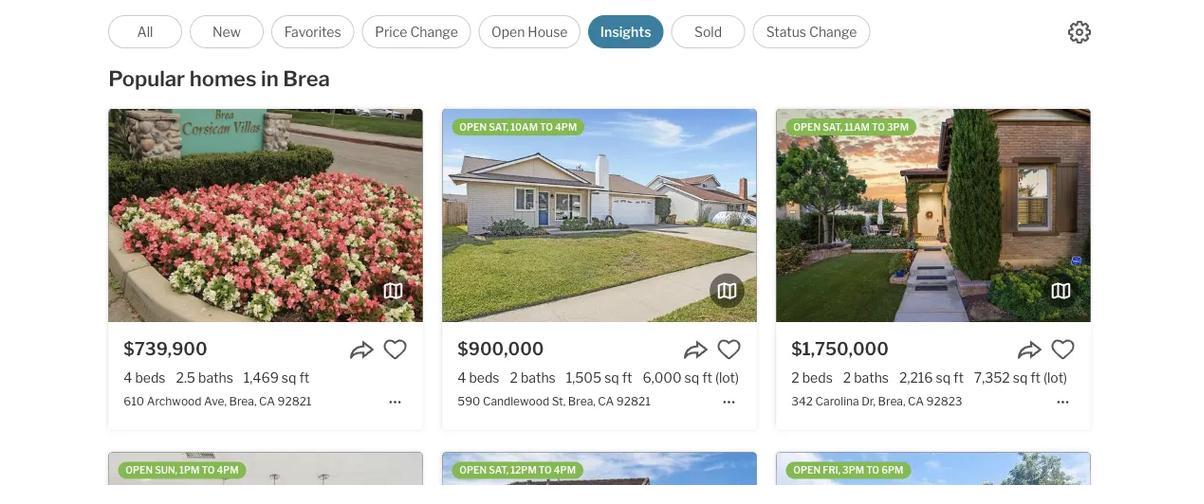 Task type: vqa. For each thing, say whether or not it's contained in the screenshot.
rent
no



Task type: locate. For each thing, give the bounding box(es) containing it.
open sat, 12pm to 4pm
[[459, 465, 576, 477]]

5 ft from the left
[[1030, 370, 1041, 386]]

4 beds
[[124, 370, 166, 386], [458, 370, 499, 386]]

ft right 6,000
[[702, 370, 712, 386]]

sq up 92823
[[936, 370, 951, 386]]

4 for $900,000
[[458, 370, 466, 386]]

3pm
[[887, 121, 909, 133], [842, 465, 864, 477]]

4 up 610
[[124, 370, 132, 386]]

popular homes in brea
[[108, 66, 330, 92]]

1 brea, from the left
[[229, 395, 257, 408]]

(lot) for $900,000
[[715, 370, 739, 386]]

change inside "option"
[[410, 24, 458, 40]]

0 vertical spatial 3pm
[[887, 121, 909, 133]]

1 horizontal spatial favorite button checkbox
[[717, 338, 741, 363]]

status
[[766, 24, 806, 40]]

0 horizontal spatial 2 baths
[[510, 370, 556, 386]]

photo of 342 carolina dr, brea, ca 92823 image
[[776, 109, 1091, 323], [1090, 109, 1199, 323]]

Favorites radio
[[271, 15, 354, 48]]

2 baths from the left
[[521, 370, 556, 386]]

to left 6pm
[[866, 465, 879, 477]]

ca for $739,900
[[259, 395, 275, 408]]

photo of 668 desert canyon rd, brea, ca 92821 image
[[108, 453, 423, 486], [422, 453, 737, 486]]

1 baths from the left
[[198, 370, 233, 386]]

to right 11am in the right top of the page
[[872, 121, 885, 133]]

Price Change radio
[[362, 15, 471, 48]]

photo of 2134 deer springs ln, brea, ca 92821 image down st,
[[442, 453, 757, 486]]

sat, left 10am
[[489, 121, 508, 133]]

1 ft from the left
[[299, 370, 309, 386]]

beds up 610
[[135, 370, 166, 386]]

1 change from the left
[[410, 24, 458, 40]]

brea, right dr, on the bottom right of page
[[878, 395, 905, 408]]

beds for $900,000
[[469, 370, 499, 386]]

0 horizontal spatial 4
[[124, 370, 132, 386]]

2 (lot) from the left
[[1043, 370, 1067, 386]]

change for price change
[[410, 24, 458, 40]]

ft left 6,000
[[622, 370, 632, 386]]

0 horizontal spatial ca
[[259, 395, 275, 408]]

1 horizontal spatial brea,
[[568, 395, 595, 408]]

2 sq from the left
[[604, 370, 619, 386]]

2 favorite button image from the left
[[717, 338, 741, 363]]

to for 11am
[[872, 121, 885, 133]]

sun,
[[155, 465, 177, 477]]

2 photo of 590 candlewood st, brea, ca 92821 image from the left
[[756, 109, 1071, 323]]

ca down 2,216
[[908, 395, 924, 408]]

sq
[[282, 370, 296, 386], [604, 370, 619, 386], [684, 370, 699, 386], [936, 370, 951, 386], [1013, 370, 1028, 386]]

change right status
[[809, 24, 857, 40]]

1 92821 from the left
[[278, 395, 312, 408]]

brea,
[[229, 395, 257, 408], [568, 395, 595, 408], [878, 395, 905, 408]]

2 change from the left
[[809, 24, 857, 40]]

1 horizontal spatial 2 baths
[[843, 370, 889, 386]]

4pm right 1pm
[[217, 465, 239, 477]]

1 4 beds from the left
[[124, 370, 166, 386]]

3 ca from the left
[[908, 395, 924, 408]]

11am
[[844, 121, 870, 133]]

0 horizontal spatial baths
[[198, 370, 233, 386]]

favorite button image for $900,000
[[717, 338, 741, 363]]

0 horizontal spatial favorite button image
[[383, 338, 408, 363]]

open left sun,
[[126, 465, 153, 477]]

4pm right 10am
[[555, 121, 577, 133]]

ca down 1,469
[[259, 395, 275, 408]]

2 up carolina
[[843, 370, 851, 386]]

1 horizontal spatial beds
[[469, 370, 499, 386]]

1 favorite button image from the left
[[383, 338, 408, 363]]

open sat, 11am to 3pm
[[793, 121, 909, 133]]

change
[[410, 24, 458, 40], [809, 24, 857, 40]]

New radio
[[190, 15, 264, 48]]

2 horizontal spatial ca
[[908, 395, 924, 408]]

to for 3pm
[[866, 465, 879, 477]]

0 horizontal spatial favorite button checkbox
[[383, 338, 408, 363]]

2 baths
[[510, 370, 556, 386], [843, 370, 889, 386]]

1 4 from the left
[[124, 370, 132, 386]]

2 horizontal spatial brea,
[[878, 395, 905, 408]]

4pm right 12pm on the bottom of the page
[[554, 465, 576, 477]]

4 sq from the left
[[936, 370, 951, 386]]

open for open sat, 11am to 3pm
[[793, 121, 821, 133]]

2 horizontal spatial baths
[[854, 370, 889, 386]]

342
[[791, 395, 813, 408]]

1,505
[[566, 370, 602, 386]]

0 horizontal spatial (lot)
[[715, 370, 739, 386]]

ca for $900,000
[[598, 395, 614, 408]]

12pm
[[510, 465, 537, 477]]

0 horizontal spatial 4 beds
[[124, 370, 166, 386]]

1 favorite button checkbox from the left
[[383, 338, 408, 363]]

beds up 342
[[802, 370, 833, 386]]

sat, for $1,750,000
[[823, 121, 842, 133]]

open for open sun, 1pm to 4pm
[[126, 465, 153, 477]]

1 (lot) from the left
[[715, 370, 739, 386]]

favorite button image
[[1051, 338, 1075, 363]]

sat, for $900,000
[[489, 121, 508, 133]]

2 horizontal spatial beds
[[802, 370, 833, 386]]

sq right 1,505
[[604, 370, 619, 386]]

open
[[459, 121, 487, 133], [793, 121, 821, 133], [126, 465, 153, 477], [459, 465, 487, 477], [793, 465, 821, 477]]

1 horizontal spatial (lot)
[[1043, 370, 1067, 386]]

favorite button checkbox
[[1051, 338, 1075, 363]]

(lot) right 6,000
[[715, 370, 739, 386]]

baths
[[198, 370, 233, 386], [521, 370, 556, 386], [854, 370, 889, 386]]

0 horizontal spatial 92821
[[278, 395, 312, 408]]

baths up 590 candlewood st, brea, ca 92821
[[521, 370, 556, 386]]

2 92821 from the left
[[616, 395, 650, 408]]

1 beds from the left
[[135, 370, 166, 386]]

ca down 1,505 sq ft on the bottom
[[598, 395, 614, 408]]

2 horizontal spatial 2
[[843, 370, 851, 386]]

popular
[[108, 66, 185, 92]]

2 ca from the left
[[598, 395, 614, 408]]

1 horizontal spatial 4
[[458, 370, 466, 386]]

option group containing all
[[108, 15, 870, 48]]

1 horizontal spatial 2
[[791, 370, 799, 386]]

in
[[261, 66, 279, 92]]

3pm right fri,
[[842, 465, 864, 477]]

4
[[124, 370, 132, 386], [458, 370, 466, 386]]

open left fri,
[[793, 465, 821, 477]]

3 brea, from the left
[[878, 395, 905, 408]]

3 beds from the left
[[802, 370, 833, 386]]

ave,
[[204, 395, 227, 408]]

1 horizontal spatial baths
[[521, 370, 556, 386]]

2 beds
[[791, 370, 833, 386]]

2 4 beds from the left
[[458, 370, 499, 386]]

2 photo of 342 carolina dr, brea, ca 92823 image from the left
[[1090, 109, 1199, 323]]

$900,000
[[458, 339, 544, 360]]

open left 10am
[[459, 121, 487, 133]]

1 2 from the left
[[510, 370, 518, 386]]

2 beds from the left
[[469, 370, 499, 386]]

1 sq from the left
[[282, 370, 296, 386]]

1 ca from the left
[[259, 395, 275, 408]]

4 up 590
[[458, 370, 466, 386]]

beds up 590
[[469, 370, 499, 386]]

baths up dr, on the bottom right of page
[[854, 370, 889, 386]]

sq for $1,750,000
[[936, 370, 951, 386]]

favorite button checkbox for $739,900
[[383, 338, 408, 363]]

92821
[[278, 395, 312, 408], [616, 395, 650, 408]]

3 ft from the left
[[702, 370, 712, 386]]

4pm
[[555, 121, 577, 133], [217, 465, 239, 477], [554, 465, 576, 477]]

brea, for $1,750,000
[[878, 395, 905, 408]]

1 photo of 590 candlewood st, brea, ca 92821 image from the left
[[442, 109, 757, 323]]

2 for $1,750,000
[[843, 370, 851, 386]]

342 carolina dr, brea, ca 92823
[[791, 395, 962, 408]]

92821 down 1,469 sq ft
[[278, 395, 312, 408]]

fri,
[[823, 465, 840, 477]]

dr,
[[861, 395, 876, 408]]

1 horizontal spatial favorite button image
[[717, 338, 741, 363]]

2 brea, from the left
[[568, 395, 595, 408]]

Sold radio
[[671, 15, 745, 48]]

2 baths for $900,000
[[510, 370, 556, 386]]

2.5 baths
[[176, 370, 233, 386]]

6,000
[[643, 370, 682, 386]]

1 horizontal spatial change
[[809, 24, 857, 40]]

open left 12pm on the bottom of the page
[[459, 465, 487, 477]]

ft for $900,000
[[622, 370, 632, 386]]

open for open sat, 10am to 4pm
[[459, 121, 487, 133]]

sat,
[[489, 121, 508, 133], [823, 121, 842, 133], [489, 465, 508, 477]]

1,505 sq ft
[[566, 370, 632, 386]]

photo of 77 paseo de toner, brea, ca 92821 image
[[776, 453, 1091, 486], [1090, 453, 1199, 486]]

0 horizontal spatial 2
[[510, 370, 518, 386]]

open left 11am in the right top of the page
[[793, 121, 821, 133]]

beds
[[135, 370, 166, 386], [469, 370, 499, 386], [802, 370, 833, 386]]

2
[[510, 370, 518, 386], [791, 370, 799, 386], [843, 370, 851, 386]]

photo of 668 desert canyon rd, brea, ca 92821 image down 610 archwood ave, brea, ca 92821
[[108, 453, 423, 486]]

ft up 92823
[[953, 370, 964, 386]]

2 photo of 2134 deer springs ln, brea, ca 92821 image from the left
[[756, 453, 1071, 486]]

4 ft from the left
[[953, 370, 964, 386]]

2 photo of 610 archwood ave, brea, ca 92821 image from the left
[[422, 109, 737, 323]]

favorite button image
[[383, 338, 408, 363], [717, 338, 741, 363]]

change for status change
[[809, 24, 857, 40]]

92821 down 6,000
[[616, 395, 650, 408]]

change right price
[[410, 24, 458, 40]]

ft right 1,469
[[299, 370, 309, 386]]

open for open sat, 12pm to 4pm
[[459, 465, 487, 477]]

option group
[[108, 15, 870, 48]]

2 2 baths from the left
[[843, 370, 889, 386]]

3 sq from the left
[[684, 370, 699, 386]]

1 horizontal spatial ca
[[598, 395, 614, 408]]

3pm right 11am in the right top of the page
[[887, 121, 909, 133]]

all
[[137, 24, 153, 40]]

photo of 2134 deer springs ln, brea, ca 92821 image down 92823
[[756, 453, 1071, 486]]

photo of 2134 deer springs ln, brea, ca 92821 image
[[442, 453, 757, 486], [756, 453, 1071, 486]]

1 2 baths from the left
[[510, 370, 556, 386]]

photo of 590 candlewood st, brea, ca 92821 image
[[442, 109, 757, 323], [756, 109, 1071, 323]]

3 2 from the left
[[843, 370, 851, 386]]

change inside radio
[[809, 24, 857, 40]]

ca
[[259, 395, 275, 408], [598, 395, 614, 408], [908, 395, 924, 408]]

1 horizontal spatial 4 beds
[[458, 370, 499, 386]]

2 2 from the left
[[791, 370, 799, 386]]

2 baths up candlewood on the bottom of the page
[[510, 370, 556, 386]]

2 up candlewood on the bottom of the page
[[510, 370, 518, 386]]

(lot) down favorite button image
[[1043, 370, 1067, 386]]

4 beds up 610
[[124, 370, 166, 386]]

2 favorite button checkbox from the left
[[717, 338, 741, 363]]

to
[[540, 121, 553, 133], [872, 121, 885, 133], [202, 465, 215, 477], [539, 465, 552, 477], [866, 465, 879, 477]]

0 horizontal spatial beds
[[135, 370, 166, 386]]

0 horizontal spatial 3pm
[[842, 465, 864, 477]]

7,352
[[974, 370, 1010, 386]]

to right 12pm on the bottom of the page
[[539, 465, 552, 477]]

sat, left 11am in the right top of the page
[[823, 121, 842, 133]]

2 baths up dr, on the bottom right of page
[[843, 370, 889, 386]]

favorite button checkbox
[[383, 338, 408, 363], [717, 338, 741, 363]]

homes
[[189, 66, 257, 92]]

open
[[491, 24, 525, 40]]

2 up 342
[[791, 370, 799, 386]]

1,469
[[244, 370, 279, 386]]

brea, right ave,
[[229, 395, 257, 408]]

2 ft from the left
[[622, 370, 632, 386]]

0 horizontal spatial brea,
[[229, 395, 257, 408]]

brea, right st,
[[568, 395, 595, 408]]

0 horizontal spatial change
[[410, 24, 458, 40]]

4 beds up 590
[[458, 370, 499, 386]]

4pm for open sun, 1pm to 4pm
[[217, 465, 239, 477]]

sq right 6,000
[[684, 370, 699, 386]]

baths up ave,
[[198, 370, 233, 386]]

to right 1pm
[[202, 465, 215, 477]]

to right 10am
[[540, 121, 553, 133]]

favorite button image for $739,900
[[383, 338, 408, 363]]

ft right "7,352"
[[1030, 370, 1041, 386]]

1 horizontal spatial 3pm
[[887, 121, 909, 133]]

(lot)
[[715, 370, 739, 386], [1043, 370, 1067, 386]]

price
[[375, 24, 407, 40]]

2 4 from the left
[[458, 370, 466, 386]]

Status Change radio
[[753, 15, 870, 48]]

photo of 610 archwood ave, brea, ca 92821 image
[[108, 109, 423, 323], [422, 109, 737, 323]]

2,216 sq ft
[[899, 370, 964, 386]]

ft
[[299, 370, 309, 386], [622, 370, 632, 386], [702, 370, 712, 386], [953, 370, 964, 386], [1030, 370, 1041, 386]]

sq right "7,352"
[[1013, 370, 1028, 386]]

3 baths from the left
[[854, 370, 889, 386]]

sq right 1,469
[[282, 370, 296, 386]]

1 horizontal spatial 92821
[[616, 395, 650, 408]]

photo of 668 desert canyon rd, brea, ca 92821 image down st,
[[422, 453, 737, 486]]

sq for $900,000
[[604, 370, 619, 386]]



Task type: describe. For each thing, give the bounding box(es) containing it.
4 beds for $739,900
[[124, 370, 166, 386]]

open fri, 3pm to 6pm
[[793, 465, 903, 477]]

open for open fri, 3pm to 6pm
[[793, 465, 821, 477]]

baths for $900,000
[[521, 370, 556, 386]]

price change
[[375, 24, 458, 40]]

brea, for $900,000
[[568, 395, 595, 408]]

92821 for $739,900
[[278, 395, 312, 408]]

status change
[[766, 24, 857, 40]]

house
[[528, 24, 568, 40]]

1 photo of 668 desert canyon rd, brea, ca 92821 image from the left
[[108, 453, 423, 486]]

archwood
[[147, 395, 202, 408]]

brea
[[283, 66, 330, 92]]

1 photo of 610 archwood ave, brea, ca 92821 image from the left
[[108, 109, 423, 323]]

open house
[[491, 24, 568, 40]]

candlewood
[[483, 395, 549, 408]]

ca for $1,750,000
[[908, 395, 924, 408]]

2 baths for $1,750,000
[[843, 370, 889, 386]]

1 vertical spatial 3pm
[[842, 465, 864, 477]]

4pm for open sat, 12pm to 4pm
[[554, 465, 576, 477]]

10am
[[510, 121, 538, 133]]

2 photo of 668 desert canyon rd, brea, ca 92821 image from the left
[[422, 453, 737, 486]]

brea, for $739,900
[[229, 395, 257, 408]]

sq for $739,900
[[282, 370, 296, 386]]

2,216
[[899, 370, 933, 386]]

6,000 sq ft (lot)
[[643, 370, 739, 386]]

open sat, 10am to 4pm
[[459, 121, 577, 133]]

sat, left 12pm on the bottom of the page
[[489, 465, 508, 477]]

favorites
[[284, 24, 341, 40]]

(lot) for $1,750,000
[[1043, 370, 1067, 386]]

Insights radio
[[588, 15, 664, 48]]

ft for $739,900
[[299, 370, 309, 386]]

7,352 sq ft (lot)
[[974, 370, 1067, 386]]

92823
[[926, 395, 962, 408]]

1 photo of 2134 deer springs ln, brea, ca 92821 image from the left
[[442, 453, 757, 486]]

$739,900
[[124, 339, 207, 360]]

favorite button checkbox for $900,000
[[717, 338, 741, 363]]

2 photo of 77 paseo de toner, brea, ca 92821 image from the left
[[1090, 453, 1199, 486]]

beds for $739,900
[[135, 370, 166, 386]]

Open House radio
[[479, 15, 580, 48]]

st,
[[552, 395, 566, 408]]

4 for $739,900
[[124, 370, 132, 386]]

new
[[212, 24, 241, 40]]

2 for $900,000
[[510, 370, 518, 386]]

2.5
[[176, 370, 195, 386]]

590
[[458, 395, 480, 408]]

carolina
[[815, 395, 859, 408]]

1,469 sq ft
[[244, 370, 309, 386]]

to for 12pm
[[539, 465, 552, 477]]

open sun, 1pm to 4pm
[[126, 465, 239, 477]]

610 archwood ave, brea, ca 92821
[[124, 395, 312, 408]]

to for 10am
[[540, 121, 553, 133]]

5 sq from the left
[[1013, 370, 1028, 386]]

590 candlewood st, brea, ca 92821
[[458, 395, 650, 408]]

1 photo of 77 paseo de toner, brea, ca 92821 image from the left
[[776, 453, 1091, 486]]

92821 for $900,000
[[616, 395, 650, 408]]

beds for $1,750,000
[[802, 370, 833, 386]]

to for 1pm
[[202, 465, 215, 477]]

sold
[[694, 24, 722, 40]]

insights
[[600, 24, 651, 40]]

1 photo of 342 carolina dr, brea, ca 92823 image from the left
[[776, 109, 1091, 323]]

baths for $1,750,000
[[854, 370, 889, 386]]

6pm
[[881, 465, 903, 477]]

All radio
[[108, 15, 182, 48]]

1pm
[[179, 465, 200, 477]]

4pm for open sat, 10am to 4pm
[[555, 121, 577, 133]]

ft for $1,750,000
[[953, 370, 964, 386]]

$1,750,000
[[791, 339, 889, 360]]

baths for $739,900
[[198, 370, 233, 386]]

4 beds for $900,000
[[458, 370, 499, 386]]

610
[[124, 395, 144, 408]]



